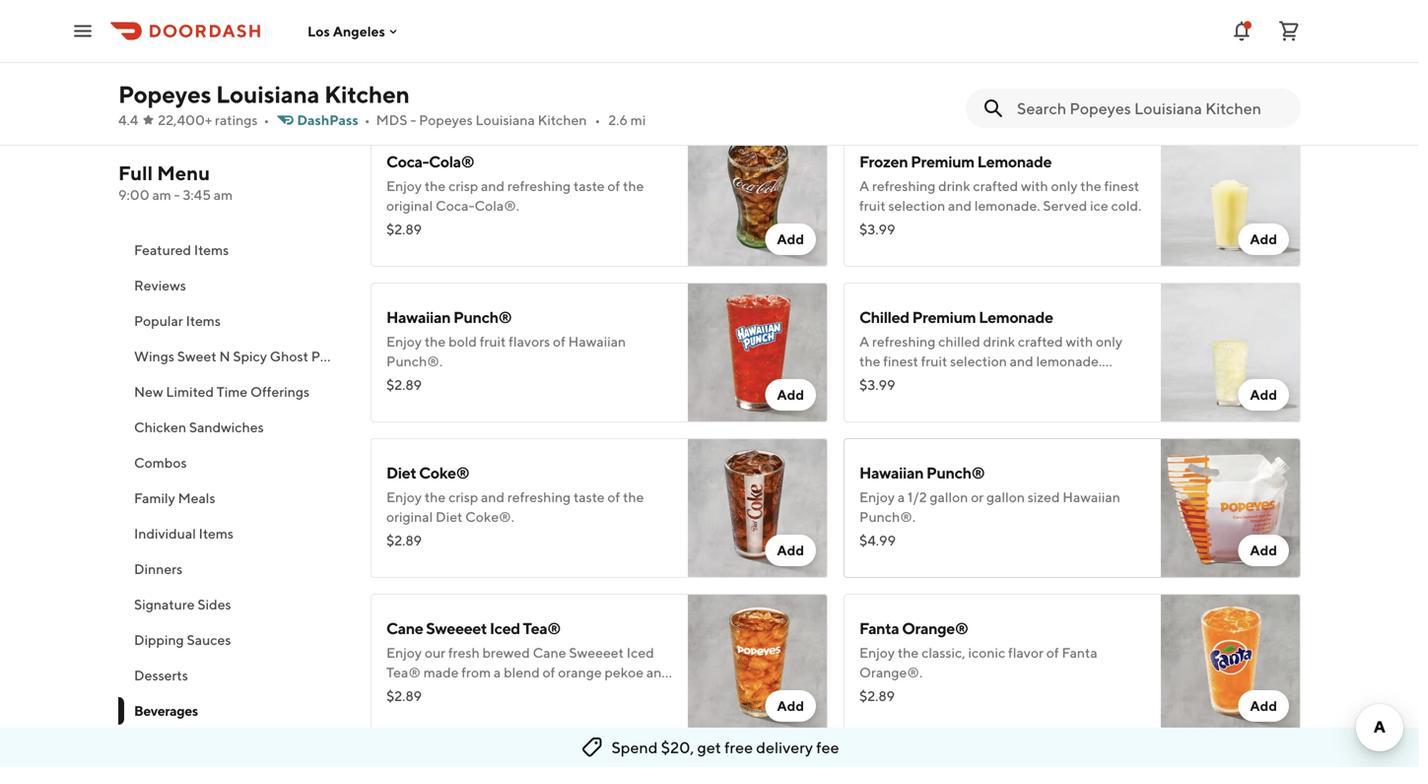 Task type: describe. For each thing, give the bounding box(es) containing it.
9:00
[[118, 187, 149, 203]]

hawaiian right sized
[[1063, 489, 1121, 506]]

spend $20, get free delivery fee
[[612, 739, 839, 758]]

featured items
[[134, 242, 229, 258]]

add for hawaiian punch® enjoy the bold fruit flavors of hawaiian punch®. $2.89
[[777, 387, 804, 403]]

0 horizontal spatial from
[[462, 665, 491, 681]]

1 vertical spatial iced
[[627, 645, 654, 661]]

full
[[118, 162, 153, 185]]

chilled premium lemonade image
[[1161, 283, 1301, 423]]

1/2
[[908, 489, 927, 506]]

cane sweeeet iced tea® image
[[688, 594, 828, 734]]

a for chilled premium lemonade
[[860, 334, 870, 350]]

1 horizontal spatial diet
[[436, 509, 463, 525]]

selection inside frozen premium lemonade a refreshing drink crafted with only the finest fruit selection and lemonade. served ice cold. $3.99
[[889, 198, 946, 214]]

new limited time offerings button
[[118, 375, 347, 410]]

orange®
[[902, 620, 968, 638]]

and inside 'diet coke® enjoy the crisp and refreshing taste of the original diet coke®. $2.89'
[[481, 489, 505, 506]]

add button for hawaiian punch® enjoy the bold fruit flavors of hawaiian punch®. $2.89
[[765, 380, 816, 411]]

0 horizontal spatial pekoe
[[386, 685, 425, 701]]

2.6
[[609, 112, 628, 128]]

refreshing inside frozen premium lemonade a refreshing drink crafted with only the finest fruit selection and lemonade. served ice cold. $3.99
[[872, 178, 936, 194]]

the inside hawaiian punch® enjoy the bold fruit flavors of hawaiian punch®. $2.89
[[425, 334, 446, 350]]

1 vertical spatial from
[[517, 685, 546, 701]]

add for cane sweeeet iced tea® enjoy our fresh brewed cane sweeeet iced tea® made from a blend of orange pekoe and pekoe cut black teas from asia and south america.
[[777, 698, 804, 715]]

coca cola® image
[[688, 127, 828, 267]]

served inside frozen premium lemonade a refreshing drink crafted with only the finest fruit selection and lemonade. served ice cold. $3.99
[[1043, 198, 1088, 214]]

0 vertical spatial fanta
[[860, 620, 899, 638]]

2 gallon from the left
[[987, 489, 1025, 506]]

Item Search search field
[[1017, 98, 1285, 119]]

1 vertical spatial coca-
[[436, 198, 475, 214]]

iconic
[[968, 645, 1006, 661]]

signature sides
[[134, 597, 231, 613]]

wings sweet n spicy ghost pepper button
[[118, 339, 357, 375]]

fanta orange® enjoy the classic, iconic flavor of fanta orange®. $2.89
[[860, 620, 1098, 705]]

0 horizontal spatial iced
[[490, 620, 520, 638]]

dinners button
[[118, 552, 347, 587]]

enjoy for coca-cola® enjoy the crisp and refreshing taste of the original coca-cola®. $2.89
[[386, 178, 422, 194]]

combos button
[[118, 446, 347, 481]]

1 horizontal spatial pekoe
[[605, 665, 644, 681]]

original for diet
[[386, 509, 433, 525]]

1 gallon from the left
[[930, 489, 968, 506]]

chilled
[[939, 334, 981, 350]]

of inside coca-cola® enjoy the crisp and refreshing taste of the original coca-cola®. $2.89
[[608, 178, 620, 194]]

crisp for cola®
[[449, 178, 478, 194]]

flavors
[[509, 334, 550, 350]]

4.4
[[118, 112, 138, 128]]

1 am from the left
[[152, 187, 171, 203]]

crafted inside chilled premium lemonade a refreshing chilled drink crafted with only the finest fruit selection and lemonade. served chilled.
[[1018, 334, 1063, 350]]

1 horizontal spatial popeyes
[[419, 112, 473, 128]]

new limited time offerings
[[134, 384, 310, 400]]

cane sweeeet iced tea® enjoy our fresh brewed cane sweeeet iced tea® made from a blend of orange pekoe and pekoe cut black teas from asia and south america.
[[386, 620, 670, 721]]

menu
[[157, 162, 210, 185]]

south
[[605, 685, 642, 701]]

items for featured items
[[194, 242, 229, 258]]

1 vertical spatial sweeeet
[[569, 645, 624, 661]]

bold
[[449, 334, 477, 350]]

reviews button
[[118, 268, 347, 304]]

offerings
[[250, 384, 310, 400]]

0 horizontal spatial tea®
[[386, 665, 421, 681]]

los angeles button
[[308, 23, 401, 39]]

dinners
[[134, 561, 183, 578]]

drink inside frozen premium lemonade a refreshing drink crafted with only the finest fruit selection and lemonade. served ice cold. $3.99
[[939, 178, 971, 194]]

ratings
[[215, 112, 258, 128]]

cut
[[428, 685, 449, 701]]

orange
[[558, 665, 602, 681]]

and inside coca-cola® enjoy the crisp and refreshing taste of the original coca-cola®. $2.89
[[481, 178, 505, 194]]

premium for chilled
[[912, 308, 976, 327]]

spicy
[[233, 348, 267, 365]]

only inside chilled premium lemonade a refreshing chilled drink crafted with only the finest fruit selection and lemonade. served chilled.
[[1096, 334, 1123, 350]]

coke®
[[419, 464, 469, 483]]

frozen
[[860, 152, 908, 171]]

hawaiian right flavors
[[568, 334, 626, 350]]

dipping sauces button
[[118, 623, 347, 658]]

and inside frozen premium lemonade a refreshing drink crafted with only the finest fruit selection and lemonade. served ice cold. $3.99
[[948, 198, 972, 214]]

1 vertical spatial beverages
[[134, 703, 198, 720]]

get
[[697, 739, 721, 758]]

full menu 9:00 am - 3:45 am
[[118, 162, 233, 203]]

cola®.
[[475, 198, 520, 214]]

mds
[[376, 112, 408, 128]]

$4.99
[[860, 533, 896, 549]]

add button for diet coke® enjoy the crisp and refreshing taste of the original diet coke®. $2.89
[[765, 535, 816, 567]]

black
[[451, 685, 485, 701]]

diet coke® enjoy the crisp and refreshing taste of the original diet coke®. $2.89
[[386, 464, 644, 549]]

a inside hawaiian punch® enjoy a 1/2 gallon or gallon sized hawaiian punch®. $4.99
[[898, 489, 905, 506]]

popeyes louisiana kitchen
[[118, 80, 410, 108]]

22,400+
[[158, 112, 212, 128]]

lemonade. inside chilled premium lemonade a refreshing chilled drink crafted with only the finest fruit selection and lemonade. served chilled.
[[1036, 353, 1102, 370]]

family
[[134, 490, 175, 507]]

individual items button
[[118, 517, 347, 552]]

0 vertical spatial cane
[[386, 620, 423, 638]]

chilled
[[860, 308, 910, 327]]

meals
[[178, 490, 215, 507]]

fanta orange® image
[[1161, 594, 1301, 734]]

chilled.
[[907, 373, 952, 389]]

america.
[[386, 704, 442, 721]]

mi
[[631, 112, 646, 128]]

original for coca-
[[386, 198, 433, 214]]

signature
[[134, 597, 195, 613]]

of inside fanta orange® enjoy the classic, iconic flavor of fanta orange®. $2.89
[[1047, 645, 1059, 661]]

add button for cane sweeeet iced tea® enjoy our fresh brewed cane sweeeet iced tea® made from a blend of orange pekoe and pekoe cut black teas from asia and south america.
[[765, 691, 816, 723]]

add for fanta orange® enjoy the classic, iconic flavor of fanta orange®. $2.89
[[1250, 698, 1278, 715]]

finest inside frozen premium lemonade a refreshing drink crafted with only the finest fruit selection and lemonade. served ice cold. $3.99
[[1105, 178, 1140, 194]]

notification bell image
[[1230, 19, 1254, 43]]

$2.89 inside coca-cola® enjoy the crisp and refreshing taste of the original coca-cola®. $2.89
[[386, 221, 422, 238]]

enjoy inside cane sweeeet iced tea® enjoy our fresh brewed cane sweeeet iced tea® made from a blend of orange pekoe and pekoe cut black teas from asia and south america.
[[386, 645, 422, 661]]

chicken sandwiches button
[[118, 410, 347, 446]]

1 horizontal spatial fanta
[[1062, 645, 1098, 661]]

asia
[[549, 685, 576, 701]]

a inside cane sweeeet iced tea® enjoy our fresh brewed cane sweeeet iced tea® made from a blend of orange pekoe and pekoe cut black teas from asia and south america.
[[494, 665, 501, 681]]

served inside chilled premium lemonade a refreshing chilled drink crafted with only the finest fruit selection and lemonade. served chilled.
[[860, 373, 904, 389]]

enjoy for fanta orange® enjoy the classic, iconic flavor of fanta orange®. $2.89
[[860, 645, 895, 661]]

hawaiian punch® image for hawaiian punch® enjoy the bold fruit flavors of hawaiian punch®. $2.89
[[688, 283, 828, 423]]

pepper
[[311, 348, 357, 365]]

flavor
[[1008, 645, 1044, 661]]

0 horizontal spatial popeyes
[[118, 80, 211, 108]]

angeles
[[333, 23, 385, 39]]

reviews
[[134, 277, 186, 294]]

1 horizontal spatial kitchen
[[538, 112, 587, 128]]

0 vertical spatial tea®
[[523, 620, 561, 638]]

2 am from the left
[[214, 187, 233, 203]]

of inside cane sweeeet iced tea® enjoy our fresh brewed cane sweeeet iced tea® made from a blend of orange pekoe and pekoe cut black teas from asia and south america.
[[543, 665, 555, 681]]

1 horizontal spatial louisiana
[[476, 112, 535, 128]]

blend
[[504, 665, 540, 681]]

4pc strawberry biscuit image
[[1161, 0, 1301, 42]]

0 horizontal spatial kitchen
[[324, 80, 410, 108]]

dashpass
[[297, 112, 359, 128]]

wings
[[134, 348, 174, 365]]

0 items, open order cart image
[[1278, 19, 1301, 43]]

with inside frozen premium lemonade a refreshing drink crafted with only the finest fruit selection and lemonade. served ice cold. $3.99
[[1021, 178, 1048, 194]]

fee
[[816, 739, 839, 758]]

and inside chilled premium lemonade a refreshing chilled drink crafted with only the finest fruit selection and lemonade. served chilled.
[[1010, 353, 1034, 370]]

or
[[971, 489, 984, 506]]

$2.89 inside 'diet coke® enjoy the crisp and refreshing taste of the original diet coke®. $2.89'
[[386, 533, 422, 549]]

3:45
[[183, 187, 211, 203]]

fruit inside chilled premium lemonade a refreshing chilled drink crafted with only the finest fruit selection and lemonade. served chilled.
[[921, 353, 948, 370]]

desserts
[[134, 668, 188, 684]]

enjoy for diet coke® enjoy the crisp and refreshing taste of the original diet coke®. $2.89
[[386, 489, 422, 506]]

22,400+ ratings •
[[158, 112, 269, 128]]

0 horizontal spatial louisiana
[[216, 80, 320, 108]]

dipping sauces
[[134, 632, 231, 649]]

selection inside chilled premium lemonade a refreshing chilled drink crafted with only the finest fruit selection and lemonade. served chilled.
[[950, 353, 1007, 370]]

los angeles
[[308, 23, 385, 39]]

frozen premium lemonade a refreshing drink crafted with only the finest fruit selection and lemonade. served ice cold. $3.99
[[860, 152, 1142, 238]]

enjoy for hawaiian punch® enjoy the bold fruit flavors of hawaiian punch®. $2.89
[[386, 334, 422, 350]]



Task type: locate. For each thing, give the bounding box(es) containing it.
lemonade inside chilled premium lemonade a refreshing chilled drink crafted with only the finest fruit selection and lemonade. served chilled.
[[979, 308, 1053, 327]]

lemonade for chilled premium lemonade
[[979, 308, 1053, 327]]

0 vertical spatial only
[[1051, 178, 1078, 194]]

1 vertical spatial cane
[[533, 645, 566, 661]]

am
[[152, 187, 171, 203], [214, 187, 233, 203]]

0 vertical spatial coca-
[[386, 152, 429, 171]]

cane up the america.
[[386, 620, 423, 638]]

1 horizontal spatial gallon
[[987, 489, 1025, 506]]

1 horizontal spatial tea®
[[523, 620, 561, 638]]

punch® up bold
[[453, 308, 512, 327]]

enjoy inside hawaiian punch® enjoy the bold fruit flavors of hawaiian punch®. $2.89
[[386, 334, 422, 350]]

1 • from the left
[[264, 112, 269, 128]]

add for chilled premium lemonade a refreshing chilled drink crafted with only the finest fruit selection and lemonade. served chilled.
[[1250, 387, 1278, 403]]

crisp for coke®
[[449, 489, 478, 506]]

made
[[424, 665, 459, 681]]

and
[[481, 178, 505, 194], [948, 198, 972, 214], [1010, 353, 1034, 370], [481, 489, 505, 506], [647, 665, 670, 681], [578, 685, 602, 701]]

•
[[264, 112, 269, 128], [364, 112, 370, 128], [595, 112, 601, 128]]

add
[[1250, 6, 1278, 23], [777, 231, 804, 247], [1250, 231, 1278, 247], [777, 387, 804, 403], [1250, 387, 1278, 403], [777, 543, 804, 559], [1250, 543, 1278, 559], [777, 698, 804, 715], [1250, 698, 1278, 715]]

wings sweet n spicy ghost pepper
[[134, 348, 357, 365]]

selection down chilled on the top right
[[950, 353, 1007, 370]]

premium right frozen
[[911, 152, 975, 171]]

fruit right bold
[[480, 334, 506, 350]]

punch® inside hawaiian punch® enjoy the bold fruit flavors of hawaiian punch®. $2.89
[[453, 308, 512, 327]]

0 vertical spatial original
[[386, 198, 433, 214]]

family meals
[[134, 490, 215, 507]]

cola®
[[429, 152, 474, 171]]

sandwiches
[[189, 419, 264, 436]]

add for coca-cola® enjoy the crisp and refreshing taste of the original coca-cola®. $2.89
[[777, 231, 804, 247]]

0 horizontal spatial coca-
[[386, 152, 429, 171]]

1 vertical spatial fruit
[[480, 334, 506, 350]]

am right 9:00
[[152, 187, 171, 203]]

punch® for hawaiian punch® enjoy a 1/2 gallon or gallon sized hawaiian punch®. $4.99
[[927, 464, 985, 483]]

0 vertical spatial fruit
[[860, 198, 886, 214]]

fruit down frozen
[[860, 198, 886, 214]]

0 vertical spatial taste
[[574, 178, 605, 194]]

0 horizontal spatial diet
[[386, 464, 416, 483]]

0 horizontal spatial finest
[[883, 353, 919, 370]]

items up reviews "button" at the top left of the page
[[194, 242, 229, 258]]

• down popeyes louisiana kitchen
[[264, 112, 269, 128]]

hawaiian up 1/2
[[860, 464, 924, 483]]

teas
[[488, 685, 514, 701]]

0 horizontal spatial gallon
[[930, 489, 968, 506]]

1 vertical spatial a
[[860, 334, 870, 350]]

1 vertical spatial hawaiian punch® image
[[1161, 439, 1301, 579]]

a inside frozen premium lemonade a refreshing drink crafted with only the finest fruit selection and lemonade. served ice cold. $3.99
[[860, 178, 870, 194]]

add button for chilled premium lemonade a refreshing chilled drink crafted with only the finest fruit selection and lemonade. served chilled.
[[1238, 380, 1289, 411]]

crafted inside frozen premium lemonade a refreshing drink crafted with only the finest fruit selection and lemonade. served ice cold. $3.99
[[973, 178, 1018, 194]]

beverages up mds at the top left of page
[[371, 84, 471, 109]]

the
[[425, 178, 446, 194], [623, 178, 644, 194], [1081, 178, 1102, 194], [425, 334, 446, 350], [860, 353, 881, 370], [425, 489, 446, 506], [623, 489, 644, 506], [898, 645, 919, 661]]

chicken sandwiches
[[134, 419, 264, 436]]

0 vertical spatial served
[[1043, 198, 1088, 214]]

-
[[410, 112, 416, 128], [174, 187, 180, 203]]

1 horizontal spatial sweeeet
[[569, 645, 624, 661]]

new
[[134, 384, 163, 400]]

enjoy up the orange®.
[[860, 645, 895, 661]]

1 vertical spatial kitchen
[[538, 112, 587, 128]]

from down blend at the bottom left of page
[[517, 685, 546, 701]]

1 vertical spatial tea®
[[386, 665, 421, 681]]

crafted
[[973, 178, 1018, 194], [1018, 334, 1063, 350]]

1 taste from the top
[[574, 178, 605, 194]]

0 vertical spatial pekoe
[[605, 665, 644, 681]]

0 vertical spatial punch®.
[[386, 353, 443, 370]]

popular
[[134, 313, 183, 329]]

punch®. right pepper
[[386, 353, 443, 370]]

refreshing inside coca-cola® enjoy the crisp and refreshing taste of the original coca-cola®. $2.89
[[508, 178, 571, 194]]

1 vertical spatial selection
[[950, 353, 1007, 370]]

kitchen
[[324, 80, 410, 108], [538, 112, 587, 128]]

• left mds at the top left of page
[[364, 112, 370, 128]]

1 vertical spatial drink
[[983, 334, 1015, 350]]

finest up cold.
[[1105, 178, 1140, 194]]

0 vertical spatial a
[[898, 489, 905, 506]]

1 horizontal spatial drink
[[983, 334, 1015, 350]]

iced
[[490, 620, 520, 638], [627, 645, 654, 661]]

enjoy inside hawaiian punch® enjoy a 1/2 gallon or gallon sized hawaiian punch®. $4.99
[[860, 489, 895, 506]]

original inside 'diet coke® enjoy the crisp and refreshing taste of the original diet coke®. $2.89'
[[386, 509, 433, 525]]

the inside chilled premium lemonade a refreshing chilled drink crafted with only the finest fruit selection and lemonade. served chilled.
[[860, 353, 881, 370]]

1 vertical spatial a
[[494, 665, 501, 681]]

fanta right flavor
[[1062, 645, 1098, 661]]

0 vertical spatial from
[[462, 665, 491, 681]]

$2.89 inside hawaiian punch® enjoy the bold fruit flavors of hawaiian punch®. $2.89
[[386, 377, 422, 393]]

minute maid lemonade® image
[[688, 750, 828, 768]]

a down chilled at the right top
[[860, 334, 870, 350]]

spend
[[612, 739, 658, 758]]

sweeeet up orange
[[569, 645, 624, 661]]

crisp inside coca-cola® enjoy the crisp and refreshing taste of the original coca-cola®. $2.89
[[449, 178, 478, 194]]

1 vertical spatial lemonade
[[979, 308, 1053, 327]]

0 horizontal spatial only
[[1051, 178, 1078, 194]]

diet left coke®
[[386, 464, 416, 483]]

1 horizontal spatial beverages
[[371, 84, 471, 109]]

$20,
[[661, 739, 694, 758]]

0 horizontal spatial am
[[152, 187, 171, 203]]

1 vertical spatial served
[[860, 373, 904, 389]]

a left 1/2
[[898, 489, 905, 506]]

open menu image
[[71, 19, 95, 43]]

enjoy left 1/2
[[860, 489, 895, 506]]

0 horizontal spatial selection
[[889, 198, 946, 214]]

taste inside 'diet coke® enjoy the crisp and refreshing taste of the original diet coke®. $2.89'
[[574, 489, 605, 506]]

premium
[[911, 152, 975, 171], [912, 308, 976, 327]]

0 vertical spatial lemonade.
[[975, 198, 1040, 214]]

a inside chilled premium lemonade a refreshing chilled drink crafted with only the finest fruit selection and lemonade. served chilled.
[[860, 334, 870, 350]]

sides
[[198, 597, 231, 613]]

1 horizontal spatial punch®.
[[860, 509, 916, 525]]

iced up south at the bottom of page
[[627, 645, 654, 661]]

0 vertical spatial -
[[410, 112, 416, 128]]

2 crisp from the top
[[449, 489, 478, 506]]

diet coke® image
[[688, 439, 828, 579]]

1 vertical spatial only
[[1096, 334, 1123, 350]]

0 horizontal spatial drink
[[939, 178, 971, 194]]

1 original from the top
[[386, 198, 433, 214]]

refreshing inside chilled premium lemonade a refreshing chilled drink crafted with only the finest fruit selection and lemonade. served chilled.
[[872, 334, 936, 350]]

$3.99 down frozen
[[860, 221, 896, 238]]

0 vertical spatial beverages
[[371, 84, 471, 109]]

hawaiian punch® image
[[688, 283, 828, 423], [1161, 439, 1301, 579]]

brewed
[[483, 645, 530, 661]]

family meals button
[[118, 481, 347, 517]]

n
[[219, 348, 230, 365]]

0 horizontal spatial fanta
[[860, 620, 899, 638]]

fanta up the orange®.
[[860, 620, 899, 638]]

0 vertical spatial a
[[860, 178, 870, 194]]

1 vertical spatial finest
[[883, 353, 919, 370]]

sweeeet
[[426, 620, 487, 638], [569, 645, 624, 661]]

served left ice on the right of the page
[[1043, 198, 1088, 214]]

0 vertical spatial hawaiian punch® image
[[688, 283, 828, 423]]

refreshing down chilled at the right top
[[872, 334, 936, 350]]

0 horizontal spatial with
[[1021, 178, 1048, 194]]

1 horizontal spatial selection
[[950, 353, 1007, 370]]

- inside full menu 9:00 am - 3:45 am
[[174, 187, 180, 203]]

2 • from the left
[[364, 112, 370, 128]]

popeyes
[[118, 80, 211, 108], [419, 112, 473, 128]]

refreshing up cola®.
[[508, 178, 571, 194]]

0 vertical spatial items
[[194, 242, 229, 258]]

louisiana up coca-cola® enjoy the crisp and refreshing taste of the original coca-cola®. $2.89
[[476, 112, 535, 128]]

1 horizontal spatial coca-
[[436, 198, 475, 214]]

taste for coca-cola®
[[574, 178, 605, 194]]

0 vertical spatial with
[[1021, 178, 1048, 194]]

punch® for hawaiian punch® enjoy the bold fruit flavors of hawaiian punch®. $2.89
[[453, 308, 512, 327]]

1 horizontal spatial punch®
[[927, 464, 985, 483]]

1 vertical spatial crafted
[[1018, 334, 1063, 350]]

of inside 'diet coke® enjoy the crisp and refreshing taste of the original diet coke®. $2.89'
[[608, 489, 620, 506]]

a for frozen premium lemonade
[[860, 178, 870, 194]]

$2.89
[[386, 221, 422, 238], [386, 377, 422, 393], [386, 533, 422, 549], [386, 689, 422, 705], [860, 689, 895, 705]]

limited
[[166, 384, 214, 400]]

2 taste from the top
[[574, 489, 605, 506]]

- right mds at the top left of page
[[410, 112, 416, 128]]

drink
[[939, 178, 971, 194], [983, 334, 1015, 350]]

enjoy down coke®
[[386, 489, 422, 506]]

combos
[[134, 455, 187, 471]]

ice
[[1090, 198, 1109, 214]]

1 vertical spatial premium
[[912, 308, 976, 327]]

diet
[[386, 464, 416, 483], [436, 509, 463, 525]]

3 • from the left
[[595, 112, 601, 128]]

enjoy inside coca-cola® enjoy the crisp and refreshing taste of the original coca-cola®. $2.89
[[386, 178, 422, 194]]

a
[[898, 489, 905, 506], [494, 665, 501, 681]]

1 vertical spatial taste
[[574, 489, 605, 506]]

orange®.
[[860, 665, 923, 681]]

free
[[725, 739, 753, 758]]

items up sweet
[[186, 313, 221, 329]]

0 vertical spatial sweeeet
[[426, 620, 487, 638]]

the inside frozen premium lemonade a refreshing drink crafted with only the finest fruit selection and lemonade. served ice cold. $3.99
[[1081, 178, 1102, 194]]

2 vertical spatial items
[[199, 526, 234, 542]]

1 horizontal spatial only
[[1096, 334, 1123, 350]]

2 horizontal spatial •
[[595, 112, 601, 128]]

1 vertical spatial fanta
[[1062, 645, 1098, 661]]

1 a from the top
[[860, 178, 870, 194]]

- left 3:45
[[174, 187, 180, 203]]

enjoy left bold
[[386, 334, 422, 350]]

2 a from the top
[[860, 334, 870, 350]]

of inside hawaiian punch® enjoy the bold fruit flavors of hawaiian punch®. $2.89
[[553, 334, 566, 350]]

1 vertical spatial crisp
[[449, 489, 478, 506]]

0 vertical spatial $3.99
[[860, 221, 896, 238]]

premium for frozen
[[911, 152, 975, 171]]

items down the family meals button
[[199, 526, 234, 542]]

selection down frozen
[[889, 198, 946, 214]]

kitchen up mds at the top left of page
[[324, 80, 410, 108]]

punch®. inside hawaiian punch® enjoy the bold fruit flavors of hawaiian punch®. $2.89
[[386, 353, 443, 370]]

only
[[1051, 178, 1078, 194], [1096, 334, 1123, 350]]

punch® inside hawaiian punch® enjoy a 1/2 gallon or gallon sized hawaiian punch®. $4.99
[[927, 464, 985, 483]]

punch®. up the $4.99
[[860, 509, 916, 525]]

1 horizontal spatial hawaiian punch® image
[[1161, 439, 1301, 579]]

original inside coca-cola® enjoy the crisp and refreshing taste of the original coca-cola®. $2.89
[[386, 198, 433, 214]]

beverages
[[371, 84, 471, 109], [134, 703, 198, 720]]

refreshing inside 'diet coke® enjoy the crisp and refreshing taste of the original diet coke®. $2.89'
[[508, 489, 571, 506]]

desserts button
[[118, 658, 347, 694]]

finest inside chilled premium lemonade a refreshing chilled drink crafted with only the finest fruit selection and lemonade. served chilled.
[[883, 353, 919, 370]]

2 $3.99 from the top
[[860, 377, 896, 393]]

kitchen left 2.6
[[538, 112, 587, 128]]

crisp inside 'diet coke® enjoy the crisp and refreshing taste of the original diet coke®. $2.89'
[[449, 489, 478, 506]]

enjoy left 'our'
[[386, 645, 422, 661]]

$3.99 inside frozen premium lemonade a refreshing drink crafted with only the finest fruit selection and lemonade. served ice cold. $3.99
[[860, 221, 896, 238]]

a up "teas"
[[494, 665, 501, 681]]

lemonade.
[[975, 198, 1040, 214], [1036, 353, 1102, 370]]

lemonade inside frozen premium lemonade a refreshing drink crafted with only the finest fruit selection and lemonade. served ice cold. $3.99
[[978, 152, 1052, 171]]

sauces
[[187, 632, 231, 649]]

0 vertical spatial finest
[[1105, 178, 1140, 194]]

0 horizontal spatial punch®.
[[386, 353, 443, 370]]

ghost
[[270, 348, 308, 365]]

premium inside chilled premium lemonade a refreshing chilled drink crafted with only the finest fruit selection and lemonade. served chilled.
[[912, 308, 976, 327]]

gallon right or
[[987, 489, 1025, 506]]

enjoy for hawaiian punch® enjoy a 1/2 gallon or gallon sized hawaiian punch®. $4.99
[[860, 489, 895, 506]]

1 horizontal spatial finest
[[1105, 178, 1140, 194]]

add for diet coke® enjoy the crisp and refreshing taste of the original diet coke®. $2.89
[[777, 543, 804, 559]]

1 horizontal spatial am
[[214, 187, 233, 203]]

0 horizontal spatial beverages
[[134, 703, 198, 720]]

premium inside frozen premium lemonade a refreshing drink crafted with only the finest fruit selection and lemonade. served ice cold. $3.99
[[911, 152, 975, 171]]

served
[[1043, 198, 1088, 214], [860, 373, 904, 389]]

0 vertical spatial iced
[[490, 620, 520, 638]]

0 horizontal spatial a
[[494, 665, 501, 681]]

0 vertical spatial crafted
[[973, 178, 1018, 194]]

individual
[[134, 526, 196, 542]]

refreshing
[[508, 178, 571, 194], [872, 178, 936, 194], [872, 334, 936, 350], [508, 489, 571, 506]]

cane up blend at the bottom left of page
[[533, 645, 566, 661]]

lemonade. inside frozen premium lemonade a refreshing drink crafted with only the finest fruit selection and lemonade. served ice cold. $3.99
[[975, 198, 1040, 214]]

$2.89 inside fanta orange® enjoy the classic, iconic flavor of fanta orange®. $2.89
[[860, 689, 895, 705]]

2 horizontal spatial fruit
[[921, 353, 948, 370]]

tea® left made
[[386, 665, 421, 681]]

sweeeet up the fresh
[[426, 620, 487, 638]]

0 vertical spatial punch®
[[453, 308, 512, 327]]

tea® up brewed
[[523, 620, 561, 638]]

fruit inside frozen premium lemonade a refreshing drink crafted with only the finest fruit selection and lemonade. served ice cold. $3.99
[[860, 198, 886, 214]]

louisiana up ratings
[[216, 80, 320, 108]]

crisp down coke®
[[449, 489, 478, 506]]

add button for frozen premium lemonade a refreshing drink crafted with only the finest fruit selection and lemonade. served ice cold. $3.99
[[1238, 224, 1289, 255]]

0 horizontal spatial fruit
[[480, 334, 506, 350]]

1 horizontal spatial fruit
[[860, 198, 886, 214]]

louisiana
[[216, 80, 320, 108], [476, 112, 535, 128]]

pekoe up the america.
[[386, 685, 425, 701]]

• left 2.6
[[595, 112, 601, 128]]

add button for fanta orange® enjoy the classic, iconic flavor of fanta orange®. $2.89
[[1238, 691, 1289, 723]]

1 vertical spatial -
[[174, 187, 180, 203]]

sized
[[1028, 489, 1060, 506]]

0 vertical spatial popeyes
[[118, 80, 211, 108]]

0 horizontal spatial •
[[264, 112, 269, 128]]

coca- down cola®
[[436, 198, 475, 214]]

0 horizontal spatial punch®
[[453, 308, 512, 327]]

enjoy
[[386, 178, 422, 194], [386, 334, 422, 350], [386, 489, 422, 506], [860, 489, 895, 506], [386, 645, 422, 661], [860, 645, 895, 661]]

sweet
[[177, 348, 217, 365]]

fanta
[[860, 620, 899, 638], [1062, 645, 1098, 661]]

enjoy inside fanta orange® enjoy the classic, iconic flavor of fanta orange®. $2.89
[[860, 645, 895, 661]]

premium up chilled on the top right
[[912, 308, 976, 327]]

mds - popeyes louisiana kitchen • 2.6 mi
[[376, 112, 646, 128]]

am right 3:45
[[214, 187, 233, 203]]

only inside frozen premium lemonade a refreshing drink crafted with only the finest fruit selection and lemonade. served ice cold. $3.99
[[1051, 178, 1078, 194]]

hawaiian up bold
[[386, 308, 451, 327]]

delivery
[[756, 739, 813, 758]]

original down coke®
[[386, 509, 433, 525]]

1 horizontal spatial cane
[[533, 645, 566, 661]]

beverages down the desserts
[[134, 703, 198, 720]]

add button for hawaiian punch® enjoy a 1/2 gallon or gallon sized hawaiian punch®. $4.99
[[1238, 535, 1289, 567]]

0 vertical spatial premium
[[911, 152, 975, 171]]

hawaiian punch® enjoy the bold fruit flavors of hawaiian punch®. $2.89
[[386, 308, 626, 393]]

finest up chilled.
[[883, 353, 919, 370]]

individual items
[[134, 526, 234, 542]]

punch® up or
[[927, 464, 985, 483]]

finest
[[1105, 178, 1140, 194], [883, 353, 919, 370]]

the inside fanta orange® enjoy the classic, iconic flavor of fanta orange®. $2.89
[[898, 645, 919, 661]]

frozen premium lemonade image
[[1161, 127, 1301, 267]]

dipping
[[134, 632, 184, 649]]

lemonade
[[978, 152, 1052, 171], [979, 308, 1053, 327]]

popular items
[[134, 313, 221, 329]]

taste for diet coke®
[[574, 489, 605, 506]]

drink inside chilled premium lemonade a refreshing chilled drink crafted with only the finest fruit selection and lemonade. served chilled.
[[983, 334, 1015, 350]]

1 crisp from the top
[[449, 178, 478, 194]]

lemonade for frozen premium lemonade
[[978, 152, 1052, 171]]

1 vertical spatial popeyes
[[419, 112, 473, 128]]

gallon left or
[[930, 489, 968, 506]]

fruit up chilled.
[[921, 353, 948, 370]]

refreshing up the coke®.
[[508, 489, 571, 506]]

a down frozen
[[860, 178, 870, 194]]

popular items button
[[118, 304, 347, 339]]

1 vertical spatial lemonade.
[[1036, 353, 1102, 370]]

1 horizontal spatial with
[[1066, 334, 1093, 350]]

featured items button
[[118, 233, 347, 268]]

fresh
[[448, 645, 480, 661]]

enjoy inside 'diet coke® enjoy the crisp and refreshing taste of the original diet coke®. $2.89'
[[386, 489, 422, 506]]

1 horizontal spatial •
[[364, 112, 370, 128]]

iced up brewed
[[490, 620, 520, 638]]

coke®.
[[465, 509, 515, 525]]

served left chilled.
[[860, 373, 904, 389]]

items for individual items
[[199, 526, 234, 542]]

classic,
[[922, 645, 966, 661]]

refreshing down frozen
[[872, 178, 936, 194]]

fruit inside hawaiian punch® enjoy the bold fruit flavors of hawaiian punch®. $2.89
[[480, 334, 506, 350]]

1 $3.99 from the top
[[860, 221, 896, 238]]

los
[[308, 23, 330, 39]]

our
[[425, 645, 446, 661]]

from up black
[[462, 665, 491, 681]]

2 original from the top
[[386, 509, 433, 525]]

1 vertical spatial items
[[186, 313, 221, 329]]

coca- down mds at the top left of page
[[386, 152, 429, 171]]

hawaiian punch® enjoy a 1/2 gallon or gallon sized hawaiian punch®. $4.99
[[860, 464, 1121, 549]]

$3.99 left chilled.
[[860, 377, 896, 393]]

popeyes up 22,400+
[[118, 80, 211, 108]]

original down cola®
[[386, 198, 433, 214]]

coca-cola® enjoy the crisp and refreshing taste of the original coca-cola®. $2.89
[[386, 152, 644, 238]]

0 horizontal spatial served
[[860, 373, 904, 389]]

punch®. inside hawaiian punch® enjoy a 1/2 gallon or gallon sized hawaiian punch®. $4.99
[[860, 509, 916, 525]]

0 horizontal spatial -
[[174, 187, 180, 203]]

time
[[217, 384, 248, 400]]

2 vertical spatial fruit
[[921, 353, 948, 370]]

add button for coca-cola® enjoy the crisp and refreshing taste of the original coca-cola®. $2.89
[[765, 224, 816, 255]]

enjoy down mds at the top left of page
[[386, 178, 422, 194]]

0 vertical spatial kitchen
[[324, 80, 410, 108]]

hawaiian punch® image for hawaiian punch® enjoy a 1/2 gallon or gallon sized hawaiian punch®. $4.99
[[1161, 439, 1301, 579]]

add for hawaiian punch® enjoy a 1/2 gallon or gallon sized hawaiian punch®. $4.99
[[1250, 543, 1278, 559]]

dashpass •
[[297, 112, 370, 128]]

items for popular items
[[186, 313, 221, 329]]

crisp down cola®
[[449, 178, 478, 194]]

add for frozen premium lemonade a refreshing drink crafted with only the finest fruit selection and lemonade. served ice cold. $3.99
[[1250, 231, 1278, 247]]

taste inside coca-cola® enjoy the crisp and refreshing taste of the original coca-cola®. $2.89
[[574, 178, 605, 194]]

chilled premium lemonade a refreshing chilled drink crafted with only the finest fruit selection and lemonade. served chilled.
[[860, 308, 1123, 389]]

with inside chilled premium lemonade a refreshing chilled drink crafted with only the finest fruit selection and lemonade. served chilled.
[[1066, 334, 1093, 350]]

pekoe up south at the bottom of page
[[605, 665, 644, 681]]

popeyes up cola®
[[419, 112, 473, 128]]

diet left the coke®.
[[436, 509, 463, 525]]

0 horizontal spatial sweeeet
[[426, 620, 487, 638]]



Task type: vqa. For each thing, say whether or not it's contained in the screenshot.
first the original from the bottom of the page
yes



